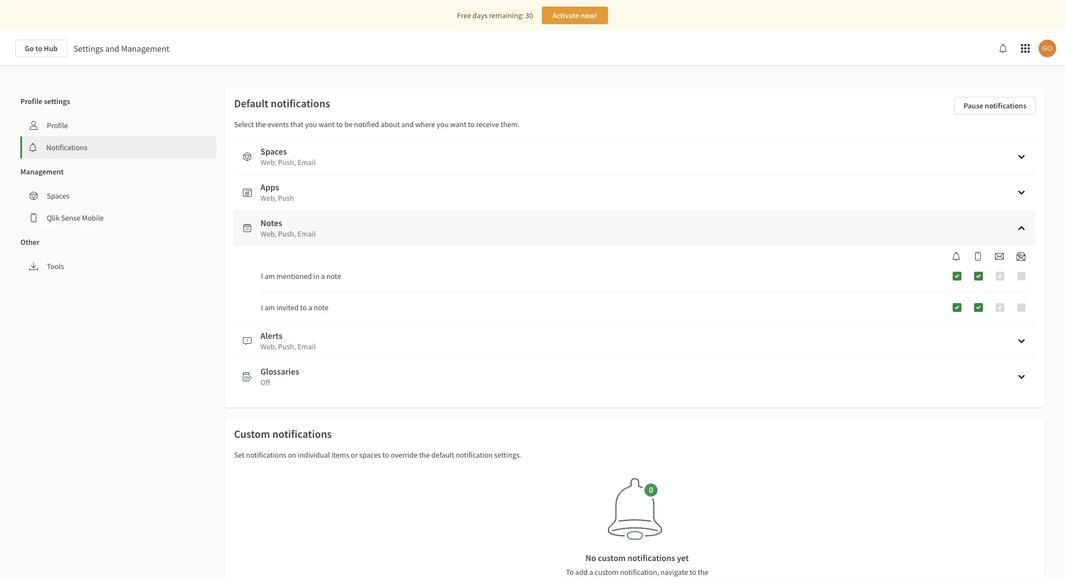 Task type: locate. For each thing, give the bounding box(es) containing it.
push,
[[278, 158, 296, 167], [278, 229, 296, 239], [278, 342, 296, 352]]

to
[[35, 44, 42, 53], [336, 120, 343, 129], [468, 120, 475, 129], [300, 303, 307, 313], [383, 451, 389, 461]]

email for spaces
[[298, 158, 316, 167]]

web, for alerts
[[261, 342, 277, 352]]

1 vertical spatial and
[[401, 120, 414, 129]]

pause
[[964, 101, 984, 111]]

profile left settings
[[20, 96, 42, 106]]

3 push, from the top
[[278, 342, 296, 352]]

the right select
[[255, 120, 266, 129]]

2 push, from the top
[[278, 229, 296, 239]]

0 vertical spatial email
[[298, 158, 316, 167]]

off
[[261, 378, 270, 388]]

go
[[25, 44, 34, 53]]

push, inside notes web, push, email
[[278, 229, 296, 239]]

to right spaces on the left of page
[[383, 451, 389, 461]]

settings
[[44, 96, 70, 106]]

apps
[[261, 182, 279, 193]]

free days remaining: 30
[[457, 10, 533, 20]]

1 email from the top
[[298, 158, 316, 167]]

push, for spaces
[[278, 158, 296, 167]]

management
[[121, 43, 169, 54], [20, 167, 64, 177]]

web,
[[261, 158, 277, 167], [261, 193, 277, 203], [261, 229, 277, 239], [261, 342, 277, 352]]

2 you from the left
[[437, 120, 449, 129]]

0 vertical spatial spaces
[[261, 146, 287, 157]]

spaces for spaces web, push, email
[[261, 146, 287, 157]]

notes web, push, email
[[261, 218, 316, 239]]

am
[[265, 272, 275, 282], [265, 303, 275, 313]]

push
[[278, 193, 294, 203]]

4 web, from the top
[[261, 342, 277, 352]]

events
[[268, 120, 289, 129]]

notifications right pause
[[985, 101, 1027, 111]]

notifications up on
[[272, 428, 332, 442]]

notifications sent to your email element
[[991, 252, 1009, 261]]

web, for spaces
[[261, 158, 277, 167]]

0 vertical spatial a
[[321, 272, 325, 282]]

web, inside alerts web, push, email
[[261, 342, 277, 352]]

1 horizontal spatial want
[[450, 120, 467, 129]]

1 web, from the top
[[261, 158, 277, 167]]

custom
[[598, 553, 626, 564]]

i
[[261, 272, 263, 282], [261, 303, 263, 313]]

qlik sense mobile
[[47, 213, 104, 223]]

0 vertical spatial i
[[261, 272, 263, 282]]

web, up the apps
[[261, 158, 277, 167]]

0 vertical spatial note
[[327, 272, 341, 282]]

email up the i am mentioned in a note
[[298, 229, 316, 239]]

spaces inside spaces web, push, email
[[261, 146, 287, 157]]

notifications for default
[[271, 97, 330, 110]]

2 i from the top
[[261, 303, 263, 313]]

1 horizontal spatial and
[[401, 120, 414, 129]]

them.
[[501, 120, 520, 129]]

1 vertical spatial i
[[261, 303, 263, 313]]

sense
[[61, 213, 80, 223]]

email
[[298, 158, 316, 167], [298, 229, 316, 239], [298, 342, 316, 352]]

web, inside apps web, push
[[261, 193, 277, 203]]

no custom notifications yet
[[586, 553, 689, 564]]

1 i from the top
[[261, 272, 263, 282]]

0 vertical spatial profile
[[20, 96, 42, 106]]

push, up the apps
[[278, 158, 296, 167]]

profile up notifications
[[47, 121, 68, 131]]

notifications sent to your email image
[[996, 252, 1004, 261]]

spaces inside the spaces link
[[47, 191, 69, 201]]

override
[[391, 451, 418, 461]]

1 horizontal spatial you
[[437, 120, 449, 129]]

0 vertical spatial management
[[121, 43, 169, 54]]

note for i am invited to a note
[[314, 303, 329, 313]]

1 am from the top
[[265, 272, 275, 282]]

2 vertical spatial email
[[298, 342, 316, 352]]

qlik
[[47, 213, 60, 223]]

notifications
[[271, 97, 330, 110], [985, 101, 1027, 111], [272, 428, 332, 442], [246, 451, 286, 461], [628, 553, 675, 564]]

am left invited
[[265, 303, 275, 313]]

default
[[431, 451, 454, 461]]

set
[[234, 451, 245, 461]]

be
[[345, 120, 353, 129]]

email up glossaries
[[298, 342, 316, 352]]

0 vertical spatial the
[[255, 120, 266, 129]]

1 horizontal spatial a
[[321, 272, 325, 282]]

the left default
[[419, 451, 430, 461]]

1 vertical spatial push,
[[278, 229, 296, 239]]

custom
[[234, 428, 270, 442]]

push, down alerts at the left
[[278, 342, 296, 352]]

other
[[20, 237, 39, 247]]

you
[[305, 120, 317, 129], [437, 120, 449, 129]]

web, inside spaces web, push, email
[[261, 158, 277, 167]]

alerts
[[261, 331, 283, 342]]

0 vertical spatial and
[[105, 43, 119, 54]]

note down the in
[[314, 303, 329, 313]]

i left 'mentioned'
[[261, 272, 263, 282]]

spaces down events
[[261, 146, 287, 157]]

web, inside notes web, push, email
[[261, 229, 277, 239]]

notifications down custom
[[246, 451, 286, 461]]

3 web, from the top
[[261, 229, 277, 239]]

1 horizontal spatial the
[[419, 451, 430, 461]]

0 horizontal spatial profile
[[20, 96, 42, 106]]

custom notifications
[[234, 428, 332, 442]]

push, inside spaces web, push, email
[[278, 158, 296, 167]]

0 horizontal spatial management
[[20, 167, 64, 177]]

days
[[473, 10, 488, 20]]

i for i am invited to a note
[[261, 303, 263, 313]]

1 vertical spatial note
[[314, 303, 329, 313]]

am left 'mentioned'
[[265, 272, 275, 282]]

2 web, from the top
[[261, 193, 277, 203]]

default
[[234, 97, 269, 110]]

now!
[[581, 10, 598, 20]]

2 want from the left
[[450, 120, 467, 129]]

mobile
[[82, 213, 104, 223]]

on
[[288, 451, 296, 461]]

invited
[[277, 303, 299, 313]]

1 horizontal spatial profile
[[47, 121, 68, 131]]

note for i am mentioned in a note
[[327, 272, 341, 282]]

and
[[105, 43, 119, 54], [401, 120, 414, 129]]

want
[[319, 120, 335, 129], [450, 120, 467, 129]]

i left invited
[[261, 303, 263, 313]]

3 email from the top
[[298, 342, 316, 352]]

2 vertical spatial push,
[[278, 342, 296, 352]]

2 am from the top
[[265, 303, 275, 313]]

mentioned
[[277, 272, 312, 282]]

items
[[332, 451, 349, 461]]

push, inside alerts web, push, email
[[278, 342, 296, 352]]

0 horizontal spatial a
[[309, 303, 312, 313]]

0 horizontal spatial spaces
[[47, 191, 69, 201]]

spaces
[[261, 146, 287, 157], [47, 191, 69, 201]]

the
[[255, 120, 266, 129], [419, 451, 430, 461]]

you right where
[[437, 120, 449, 129]]

hub
[[44, 44, 58, 53]]

web, down alerts at the left
[[261, 342, 277, 352]]

activate
[[553, 10, 579, 20]]

0 vertical spatial am
[[265, 272, 275, 282]]

1 push, from the top
[[278, 158, 296, 167]]

glossaries
[[261, 366, 299, 377]]

individual
[[298, 451, 330, 461]]

notifications when using qlik sense in a browser image
[[953, 252, 961, 261]]

want left receive at the top of the page
[[450, 120, 467, 129]]

web, for apps
[[261, 193, 277, 203]]

email down that on the left
[[298, 158, 316, 167]]

profile
[[20, 96, 42, 106], [47, 121, 68, 131]]

1 horizontal spatial spaces
[[261, 146, 287, 157]]

email inside alerts web, push, email
[[298, 342, 316, 352]]

note right the in
[[327, 272, 341, 282]]

a right invited
[[309, 303, 312, 313]]

pause notifications
[[964, 101, 1027, 111]]

and right about
[[401, 120, 414, 129]]

select the events that you want to be notified about and where you want to receive them.
[[234, 120, 520, 129]]

1 vertical spatial profile
[[47, 121, 68, 131]]

a right the in
[[321, 272, 325, 282]]

1 vertical spatial a
[[309, 303, 312, 313]]

email inside notes web, push, email
[[298, 229, 316, 239]]

want left be
[[319, 120, 335, 129]]

1 horizontal spatial management
[[121, 43, 169, 54]]

profile for profile settings
[[20, 96, 42, 106]]

am for mentioned
[[265, 272, 275, 282]]

note
[[327, 272, 341, 282], [314, 303, 329, 313]]

0 horizontal spatial and
[[105, 43, 119, 54]]

notifications inside button
[[985, 101, 1027, 111]]

spaces up 'qlik'
[[47, 191, 69, 201]]

1 vertical spatial am
[[265, 303, 275, 313]]

0 vertical spatial push,
[[278, 158, 296, 167]]

0 horizontal spatial want
[[319, 120, 335, 129]]

apps web, push
[[261, 182, 294, 203]]

in
[[314, 272, 320, 282]]

notifications left yet
[[628, 553, 675, 564]]

or
[[351, 451, 358, 461]]

1 you from the left
[[305, 120, 317, 129]]

web, down notes
[[261, 229, 277, 239]]

and right the "settings"
[[105, 43, 119, 54]]

notifications for custom
[[272, 428, 332, 442]]

spaces link
[[20, 185, 217, 207]]

web, down the apps
[[261, 193, 277, 203]]

tools link
[[20, 256, 217, 278]]

push, down notes
[[278, 229, 296, 239]]

1 vertical spatial email
[[298, 229, 316, 239]]

1 vertical spatial spaces
[[47, 191, 69, 201]]

0 horizontal spatial you
[[305, 120, 317, 129]]

you right that on the left
[[305, 120, 317, 129]]

receive
[[476, 120, 499, 129]]

notification
[[456, 451, 493, 461]]

a
[[321, 272, 325, 282], [309, 303, 312, 313]]

1 vertical spatial the
[[419, 451, 430, 461]]

notifications up that on the left
[[271, 97, 330, 110]]

email inside spaces web, push, email
[[298, 158, 316, 167]]

2 email from the top
[[298, 229, 316, 239]]



Task type: describe. For each thing, give the bounding box(es) containing it.
notifications link
[[22, 137, 217, 159]]

notified
[[354, 120, 379, 129]]

i am mentioned in a note
[[261, 272, 341, 282]]

to right invited
[[300, 303, 307, 313]]

1 vertical spatial management
[[20, 167, 64, 177]]

web, for notes
[[261, 229, 277, 239]]

gary orlando image
[[1039, 40, 1057, 57]]

0 horizontal spatial the
[[255, 120, 266, 129]]

settings and management
[[74, 43, 169, 54]]

qlik sense mobile link
[[20, 207, 217, 229]]

free
[[457, 10, 471, 20]]

push notifications in qlik sense mobile element
[[970, 252, 987, 261]]

that
[[290, 120, 304, 129]]

notifications for pause
[[985, 101, 1027, 111]]

select
[[234, 120, 254, 129]]

to right go
[[35, 44, 42, 53]]

activate now! link
[[542, 7, 608, 24]]

go to hub
[[25, 44, 58, 53]]

settings
[[74, 43, 103, 54]]

profile link
[[20, 115, 217, 137]]

set notifications on individual items or spaces to override the default notification settings.
[[234, 451, 522, 461]]

a for in
[[321, 272, 325, 282]]

remaining:
[[489, 10, 524, 20]]

notifications when using qlik sense in a browser element
[[948, 252, 966, 261]]

alerts web, push, email
[[261, 331, 316, 352]]

spaces for spaces
[[47, 191, 69, 201]]

go to hub link
[[15, 40, 67, 57]]

a for to
[[309, 303, 312, 313]]

i for i am mentioned in a note
[[261, 272, 263, 282]]

notes
[[261, 218, 282, 229]]

am for invited
[[265, 303, 275, 313]]

default notifications
[[234, 97, 330, 110]]

notifications for set
[[246, 451, 286, 461]]

where
[[415, 120, 435, 129]]

yet
[[677, 553, 689, 564]]

settings.
[[494, 451, 522, 461]]

activate now!
[[553, 10, 598, 20]]

notifications
[[46, 143, 87, 153]]

profile for profile
[[47, 121, 68, 131]]

notifications bundled in a daily email digest element
[[1013, 252, 1030, 261]]

i am invited to a note
[[261, 303, 329, 313]]

pause notifications button
[[955, 97, 1036, 115]]

no
[[586, 553, 596, 564]]

push, for alerts
[[278, 342, 296, 352]]

push, for notes
[[278, 229, 296, 239]]

to left be
[[336, 120, 343, 129]]

about
[[381, 120, 400, 129]]

to left receive at the top of the page
[[468, 120, 475, 129]]

email for notes
[[298, 229, 316, 239]]

glossaries off
[[261, 366, 299, 388]]

spaces
[[359, 451, 381, 461]]

spaces web, push, email
[[261, 146, 316, 167]]

1 want from the left
[[319, 120, 335, 129]]

tools
[[47, 262, 64, 272]]

30
[[526, 10, 533, 20]]

email for alerts
[[298, 342, 316, 352]]

notifications bundled in a daily email digest image
[[1017, 252, 1026, 261]]

profile settings
[[20, 96, 70, 106]]

push notifications in qlik sense mobile image
[[974, 252, 983, 261]]



Task type: vqa. For each thing, say whether or not it's contained in the screenshot.
first THE EMAIL from the bottom of the page
yes



